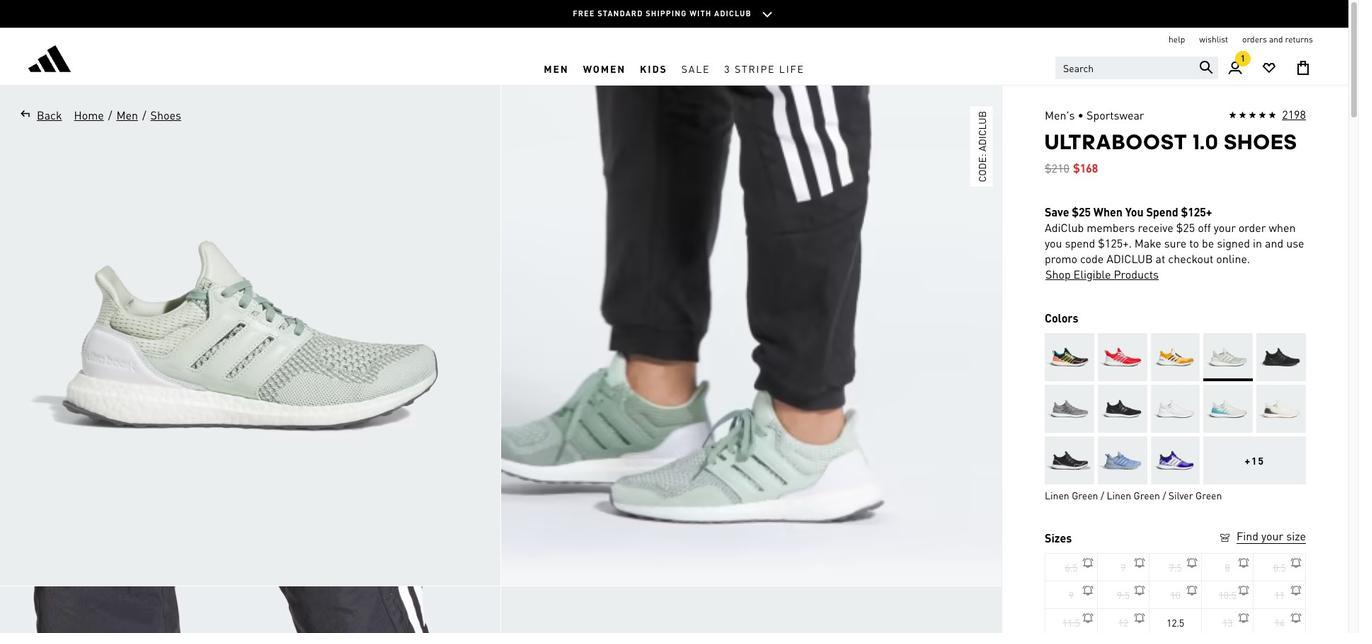 Task type: describe. For each thing, give the bounding box(es) containing it.
stripe
[[735, 62, 775, 75]]

12.5
[[1167, 617, 1184, 629]]

spend
[[1146, 205, 1179, 219]]

3
[[724, 62, 731, 75]]

code: adiclub
[[976, 111, 988, 182]]

ultraboost 1.0 shoes $210 $168
[[1045, 130, 1298, 176]]

shoes inside "ultraboost 1.0 shoes $210 $168"
[[1224, 130, 1298, 154]]

/ down product color: blue dawn / blue dawn / blue fusion image
[[1101, 489, 1104, 502]]

women
[[583, 62, 626, 75]]

1 linen from the left
[[1045, 489, 1070, 502]]

main navigation element
[[323, 52, 1026, 85]]

save $25 when you spend $125+ adiclub members receive $25 off your order when you spend $125+. make sure to be signed in and use promo code adiclub at checkout online. shop eligible products
[[1045, 205, 1304, 282]]

order
[[1239, 220, 1266, 235]]

receive
[[1138, 220, 1174, 235]]

find your size button
[[1218, 529, 1306, 547]]

12 button
[[1098, 609, 1150, 634]]

checkout
[[1168, 251, 1214, 266]]

wishlist link
[[1199, 34, 1228, 45]]

/ right men
[[142, 108, 146, 122]]

men link
[[537, 52, 576, 85]]

make
[[1135, 236, 1162, 251]]

shop
[[1046, 267, 1071, 282]]

1
[[1241, 53, 1245, 64]]

back
[[37, 108, 62, 122]]

ultraboost
[[1045, 130, 1188, 154]]

free standard shipping with adiclub
[[573, 8, 752, 18]]

kids link
[[633, 52, 674, 85]]

free
[[573, 8, 595, 18]]

9
[[1069, 589, 1074, 602]]

8.5
[[1273, 561, 1286, 574]]

6.5 button
[[1046, 554, 1098, 582]]

home
[[74, 108, 104, 122]]

your inside button
[[1262, 529, 1284, 544]]

10.5
[[1219, 589, 1236, 602]]

product color: core black / core black / bright blue image
[[1045, 333, 1094, 382]]

+15 button
[[1204, 437, 1306, 485]]

2198
[[1282, 107, 1306, 122]]

spend
[[1065, 236, 1095, 251]]

product color: off white / off white / core black image
[[1257, 385, 1306, 433]]

code
[[1080, 251, 1104, 266]]

men's • sportswear
[[1045, 108, 1144, 122]]

be
[[1202, 236, 1214, 251]]

sale link
[[674, 52, 717, 85]]

shipping
[[646, 8, 687, 18]]

and inside 'save $25 when you spend $125+ adiclub members receive $25 off your order when you spend $125+. make sure to be signed in and use promo code adiclub at checkout online. shop eligible products'
[[1265, 236, 1284, 251]]

save
[[1045, 205, 1069, 219]]

orders
[[1242, 34, 1267, 45]]

14 button
[[1254, 609, 1306, 634]]

you
[[1045, 236, 1062, 251]]

$125+.
[[1098, 236, 1132, 251]]

wishlist
[[1199, 34, 1228, 45]]

$125+
[[1181, 205, 1212, 219]]

product color: linen green / linen green / silver green image
[[1204, 333, 1253, 382]]

1 vertical spatial adiclub
[[976, 111, 988, 152]]

2 green from the left
[[1134, 489, 1160, 502]]

8 button
[[1202, 554, 1254, 582]]

product color: lucid blue / cloud white / blue fusion image
[[1151, 437, 1200, 485]]

linen green / linen green / silver green
[[1045, 489, 1222, 502]]

at
[[1156, 251, 1166, 266]]

life
[[779, 62, 805, 75]]

orders and returns link
[[1242, 34, 1313, 45]]

10.5 button
[[1202, 581, 1254, 610]]

silver
[[1169, 489, 1193, 502]]

0 vertical spatial shoes
[[151, 108, 181, 122]]

8.5 button
[[1254, 554, 1306, 582]]

find your size image
[[1218, 532, 1232, 545]]

product color: grey three / grey five / core black image
[[1045, 385, 1094, 433]]

sure
[[1164, 236, 1187, 251]]

kids
[[640, 62, 667, 75]]

off
[[1198, 220, 1211, 235]]

10
[[1170, 589, 1181, 602]]

1 vertical spatial product color: core black / core black / beam green image
[[1098, 385, 1147, 433]]

3 stripe life
[[724, 62, 805, 75]]

/ left silver
[[1163, 489, 1166, 502]]

0 vertical spatial $25
[[1072, 205, 1091, 219]]

find your size
[[1237, 529, 1306, 544]]

+15
[[1245, 455, 1265, 467]]

$210
[[1045, 161, 1070, 176]]

product color: core black / core black / wonder quartz image
[[1045, 437, 1094, 485]]

to
[[1190, 236, 1199, 251]]

products
[[1114, 267, 1159, 282]]

men
[[544, 62, 569, 75]]

find
[[1237, 529, 1259, 544]]



Task type: vqa. For each thing, say whether or not it's contained in the screenshot.
2198
yes



Task type: locate. For each thing, give the bounding box(es) containing it.
green ultraboost 1.0 shoes image
[[0, 86, 501, 586], [501, 86, 1002, 586], [0, 587, 501, 634], [501, 587, 1002, 634]]

members
[[1087, 220, 1135, 235]]

1 vertical spatial shoes
[[1224, 130, 1298, 154]]

0 horizontal spatial shoes
[[151, 108, 181, 122]]

men
[[116, 108, 138, 122]]

when
[[1094, 205, 1123, 219]]

in
[[1253, 236, 1262, 251]]

0 horizontal spatial product color: core black / core black / beam green image
[[1098, 385, 1147, 433]]

home link
[[73, 107, 105, 124]]

and right in
[[1265, 236, 1284, 251]]

and right orders
[[1269, 34, 1283, 45]]

0 vertical spatial and
[[1269, 34, 1283, 45]]

code:
[[976, 154, 988, 182]]

0 horizontal spatial adiclub
[[714, 8, 752, 18]]

adiclub up products
[[1107, 251, 1153, 266]]

•
[[1078, 108, 1084, 122]]

play video image
[[730, 315, 773, 357]]

1 horizontal spatial shoes
[[1224, 130, 1298, 154]]

9.5 button
[[1098, 581, 1150, 610]]

0 vertical spatial your
[[1214, 220, 1236, 235]]

3 stripe life link
[[717, 52, 812, 85]]

$25 up to in the right top of the page
[[1176, 220, 1195, 235]]

shop eligible products link
[[1045, 267, 1160, 282]]

11 button
[[1254, 581, 1306, 610]]

product color: cloud white / team maroon / team colleg gold image
[[1151, 333, 1200, 382]]

1 vertical spatial and
[[1265, 236, 1284, 251]]

2 vertical spatial adiclub
[[1107, 251, 1153, 266]]

0 horizontal spatial green
[[1072, 489, 1098, 502]]

1 horizontal spatial linen
[[1107, 489, 1131, 502]]

shoes right men
[[151, 108, 181, 122]]

1 vertical spatial $25
[[1176, 220, 1195, 235]]

linen down product color: blue dawn / blue dawn / blue fusion image
[[1107, 489, 1131, 502]]

$25
[[1072, 205, 1091, 219], [1176, 220, 1195, 235]]

returns
[[1285, 34, 1313, 45]]

0 horizontal spatial your
[[1214, 220, 1236, 235]]

when
[[1269, 220, 1296, 235]]

1 green from the left
[[1072, 489, 1098, 502]]

0 vertical spatial product color: core black / core black / beam green image
[[1257, 333, 1306, 382]]

0 horizontal spatial linen
[[1045, 489, 1070, 502]]

online.
[[1216, 251, 1250, 266]]

1 link
[[1218, 51, 1252, 85]]

2 horizontal spatial green
[[1196, 489, 1222, 502]]

colors
[[1045, 311, 1079, 326]]

Search field
[[1056, 57, 1218, 79]]

1.0
[[1193, 130, 1219, 154]]

1 horizontal spatial product color: core black / core black / beam green image
[[1257, 333, 1306, 382]]

1 horizontal spatial green
[[1134, 489, 1160, 502]]

size
[[1286, 529, 1306, 544]]

green
[[1072, 489, 1098, 502], [1134, 489, 1160, 502], [1196, 489, 1222, 502]]

12.5 button
[[1150, 609, 1202, 634]]

help link
[[1169, 34, 1185, 45]]

women link
[[576, 52, 633, 85]]

signed
[[1217, 236, 1250, 251]]

promo
[[1045, 251, 1078, 266]]

shoes link
[[150, 107, 182, 124]]

2 linen from the left
[[1107, 489, 1131, 502]]

7
[[1121, 561, 1126, 574]]

your
[[1214, 220, 1236, 235], [1262, 529, 1284, 544]]

product color: blue dawn / blue dawn / blue fusion image
[[1098, 437, 1147, 485]]

1 vertical spatial your
[[1262, 529, 1284, 544]]

12
[[1118, 617, 1129, 629]]

sale
[[682, 62, 710, 75]]

7.5 button
[[1150, 554, 1202, 582]]

13 button
[[1202, 609, 1254, 634]]

product color: core black / core black / beam green image up product color: off white / off white / core black image on the right of the page
[[1257, 333, 1306, 382]]

14
[[1275, 617, 1285, 629]]

product color: active red / active red / core black image
[[1098, 333, 1147, 382]]

1 horizontal spatial your
[[1262, 529, 1284, 544]]

7.5
[[1169, 561, 1182, 574]]

/ left men
[[108, 108, 112, 122]]

product color: core black / core black / beam green image up product color: blue dawn / blue dawn / blue fusion image
[[1098, 385, 1147, 433]]

adiclub right the with on the top
[[714, 8, 752, 18]]

adiclub inside 'save $25 when you spend $125+ adiclub members receive $25 off your order when you spend $125+. make sure to be signed in and use promo code adiclub at checkout online. shop eligible products'
[[1107, 251, 1153, 266]]

eligible
[[1074, 267, 1111, 282]]

6.5
[[1065, 561, 1078, 574]]

your up signed
[[1214, 220, 1236, 235]]

11.5
[[1062, 617, 1080, 629]]

2198 button
[[1229, 107, 1306, 124]]

13
[[1223, 617, 1233, 629]]

0 horizontal spatial $25
[[1072, 205, 1091, 219]]

11.5 button
[[1046, 609, 1098, 634]]

your inside 'save $25 when you spend $125+ adiclub members receive $25 off your order when you spend $125+. make sure to be signed in and use promo code adiclub at checkout online. shop eligible products'
[[1214, 220, 1236, 235]]

8
[[1225, 561, 1230, 574]]

3 green from the left
[[1196, 489, 1222, 502]]

adiclub
[[1045, 220, 1084, 235]]

help
[[1169, 34, 1185, 45]]

green down product color: core black / core black / wonder quartz image
[[1072, 489, 1098, 502]]

with
[[690, 8, 712, 18]]

adiclub
[[714, 8, 752, 18], [976, 111, 988, 152], [1107, 251, 1153, 266]]

standard
[[598, 8, 643, 18]]

home / men / shoes
[[74, 108, 181, 122]]

shoes down "2198" button
[[1224, 130, 1298, 154]]

sportswear
[[1087, 108, 1144, 122]]

11
[[1275, 589, 1285, 602]]

0 vertical spatial adiclub
[[714, 8, 752, 18]]

1 horizontal spatial $25
[[1176, 220, 1195, 235]]

$25 up adiclub
[[1072, 205, 1091, 219]]

product color: crystal white / crystal white / preloved blue image
[[1204, 385, 1253, 433]]

1 horizontal spatial adiclub
[[976, 111, 988, 152]]

linen
[[1045, 489, 1070, 502], [1107, 489, 1131, 502]]

you
[[1125, 205, 1144, 219]]

10 button
[[1150, 581, 1202, 610]]

adiclub up code:
[[976, 111, 988, 152]]

sizes
[[1045, 531, 1072, 546]]

back link
[[14, 107, 63, 124]]

men link
[[116, 107, 139, 124]]

product color: cloud white / cloud white / cloud white image
[[1151, 385, 1200, 433]]

7 button
[[1098, 554, 1150, 582]]

linen down product color: core black / core black / wonder quartz image
[[1045, 489, 1070, 502]]

product color: core black / core black / beam green image
[[1257, 333, 1306, 382], [1098, 385, 1147, 433]]

/
[[108, 108, 112, 122], [142, 108, 146, 122], [1101, 489, 1104, 502], [1163, 489, 1166, 502]]

9.5
[[1117, 589, 1130, 602]]

green right silver
[[1196, 489, 1222, 502]]

men's
[[1045, 108, 1075, 122]]

green left silver
[[1134, 489, 1160, 502]]

2 horizontal spatial adiclub
[[1107, 251, 1153, 266]]

9 button
[[1046, 581, 1098, 610]]

use
[[1286, 236, 1304, 251]]

your left size
[[1262, 529, 1284, 544]]

$168
[[1073, 161, 1098, 176]]



